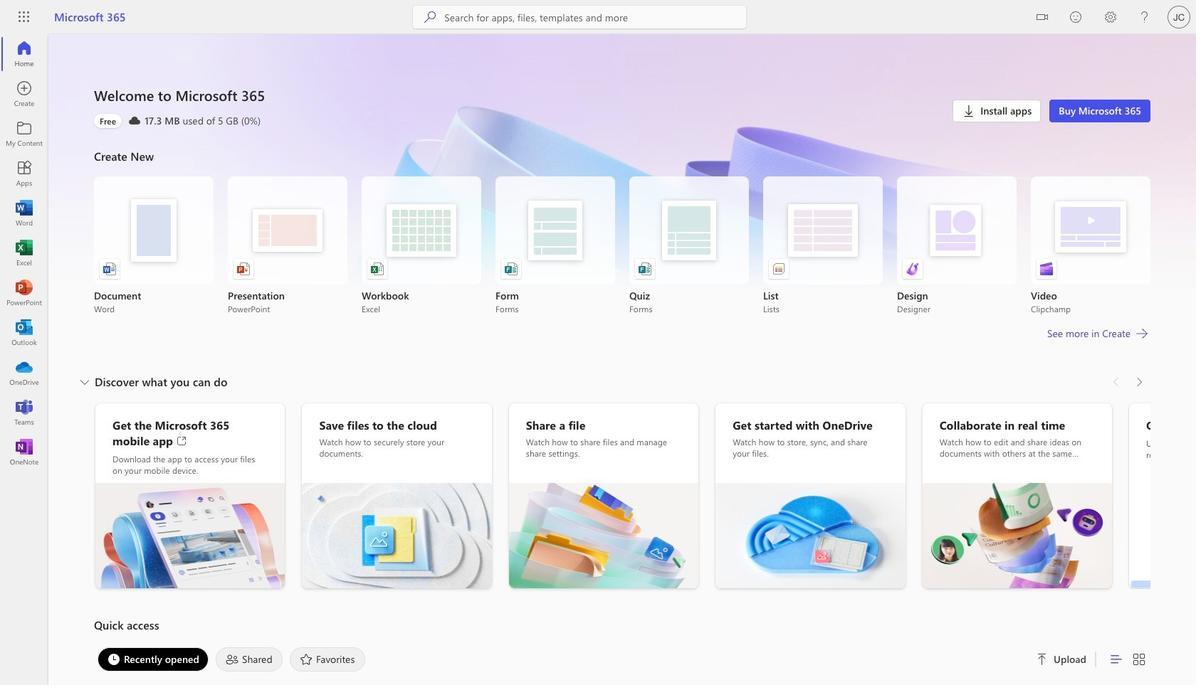 Task type: locate. For each thing, give the bounding box(es) containing it.
onenote image
[[17, 446, 31, 460]]

2 tab from the left
[[212, 648, 286, 672]]

excel workbook image
[[370, 262, 385, 276]]

this account doesn't have a microsoft 365 subscription. click to view your benefits. tooltip
[[94, 114, 122, 128]]

shared element
[[216, 648, 283, 672]]

tab list
[[94, 645, 1020, 676]]

my content image
[[17, 127, 31, 141]]

designer design image
[[906, 262, 920, 276]]

navigation
[[0, 34, 48, 473]]

share a file image
[[509, 484, 699, 589]]

3 tab from the left
[[286, 648, 369, 672]]

tab
[[94, 648, 212, 672], [212, 648, 286, 672], [286, 648, 369, 672]]

outlook image
[[17, 326, 31, 340]]

get started with onedrive image
[[716, 484, 906, 589]]

grow your business image
[[1130, 484, 1196, 589]]

banner
[[0, 0, 1196, 37]]

clipchamp video image
[[1040, 262, 1054, 276]]

None search field
[[413, 6, 747, 28]]

list
[[94, 177, 1151, 315]]

onedrive image
[[17, 366, 31, 380]]

excel image
[[17, 246, 31, 261]]

1 tab from the left
[[94, 648, 212, 672]]

word document image
[[103, 262, 117, 276]]

get the microsoft 365 mobile app image
[[95, 484, 285, 589]]

application
[[0, 34, 1196, 686]]



Task type: describe. For each thing, give the bounding box(es) containing it.
save files to the cloud image
[[302, 484, 492, 589]]

favorites element
[[290, 648, 366, 672]]

teams image
[[17, 406, 31, 420]]

powerpoint presentation image
[[236, 262, 251, 276]]

designer design image
[[906, 262, 920, 276]]

lists list image
[[772, 262, 786, 276]]

word image
[[17, 207, 31, 221]]

next image
[[1132, 371, 1147, 394]]

new quiz image
[[638, 262, 652, 276]]

Search box. Suggestions appear as you type. search field
[[445, 6, 747, 28]]

powerpoint image
[[17, 286, 31, 301]]

home image
[[17, 47, 31, 61]]

recently opened element
[[98, 648, 209, 672]]

create image
[[17, 87, 31, 101]]

create new element
[[94, 145, 1151, 371]]

forms survey image
[[504, 262, 518, 276]]

collaborate in real time image
[[923, 484, 1112, 589]]

apps image
[[17, 167, 31, 181]]



Task type: vqa. For each thing, say whether or not it's contained in the screenshot.
Teams "image"
yes



